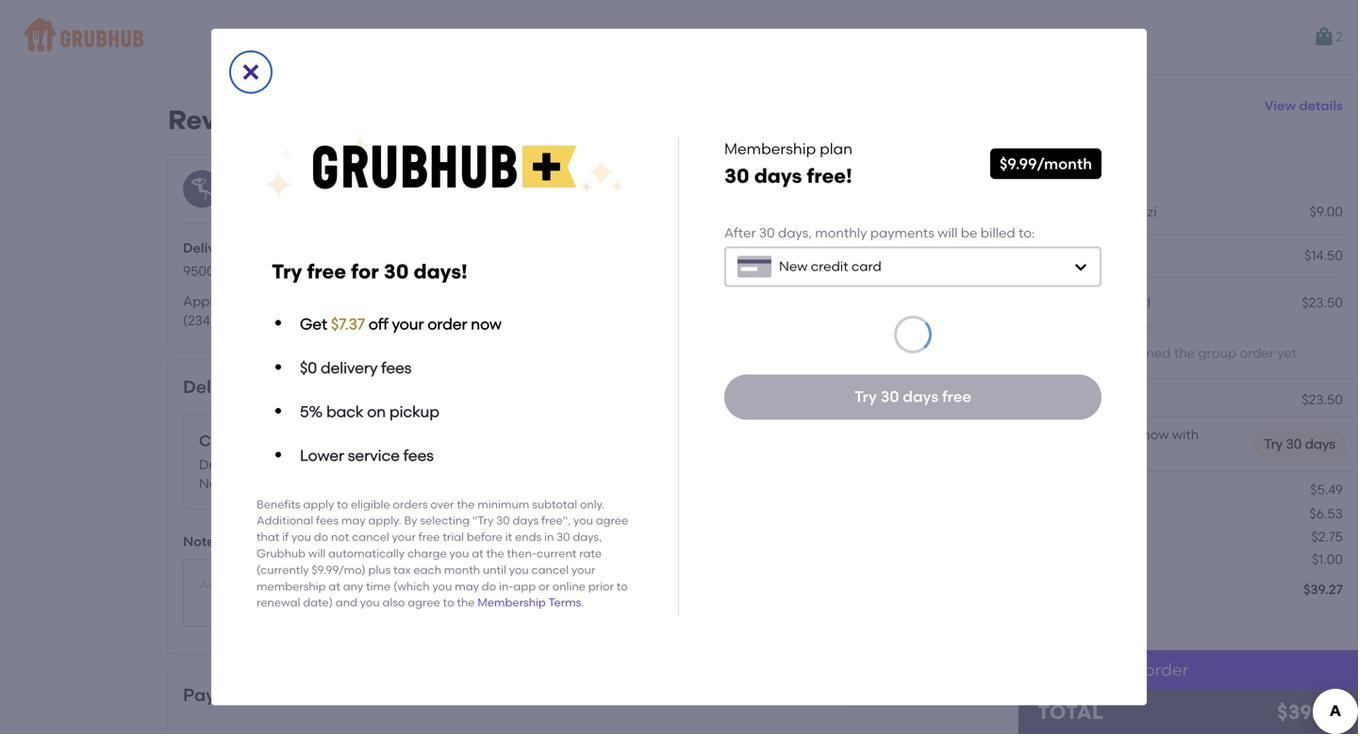 Task type: vqa. For each thing, say whether or not it's contained in the screenshot.
) to the left
no



Task type: describe. For each thing, give the bounding box(es) containing it.
benefits apply to eligible orders over the minimum subtotal only. additional fees may apply. by selecting "try 30 days free", you agree that if you do not cancel your free trial before it ends in 30 days, grubhub will automatically charge you at the then-current rate (currently $9.99/mo) plus tax each month until you cancel your membership at any time (which you may do in-app or online prior to renewal date) and you also agree to the
[[257, 498, 628, 610]]

front
[[315, 457, 349, 473]]

5%
[[300, 403, 323, 421]]

will inside benefits apply to eligible orders over the minimum subtotal only. additional fees may apply. by selecting "try 30 days free", you agree that if you do not cancel your free trial before it ends in 30 days, grubhub will automatically charge you at the then-current rate (currently $9.99/mo) plus tax each month until you cancel your membership at any time (which you may do in-app or online prior to renewal date) and you also agree to the
[[308, 547, 326, 561]]

chili wontons
[[1060, 248, 1148, 264]]

delivery instructions
[[183, 377, 356, 398]]

haven't
[[1081, 345, 1129, 361]]

and inside benefits apply to eligible orders over the minimum subtotal only. additional fees may apply. by selecting "try 30 days free", you agree that if you do not cancel your free trial before it ends in 30 days, grubhub will automatically charge you at the then-current rate (currently $9.99/mo) plus tax each month until you cancel your membership at any time (which you may do in-app or online prior to renewal date) and you also agree to the
[[336, 596, 357, 610]]

0 vertical spatial items subtotal
[[1060, 295, 1151, 311]]

current
[[537, 547, 577, 561]]

3:45pm
[[372, 178, 437, 199]]

your right modify
[[1105, 660, 1140, 681]]

charge
[[407, 547, 447, 561]]

payment
[[183, 685, 260, 706]]

change
[[780, 181, 832, 197]]

place
[[326, 104, 401, 136]]

location:
[[256, 457, 312, 473]]

with
[[1172, 427, 1199, 443]]

la
[[286, 263, 301, 279]]

the left if
[[245, 534, 267, 550]]

1
[[1034, 248, 1039, 264]]

plus
[[368, 564, 391, 577]]

instructions
[[256, 377, 356, 398]]

any
[[343, 580, 363, 594]]

$7.37
[[331, 315, 365, 333]]

your down 92093
[[392, 315, 424, 333]]

benefits
[[257, 498, 301, 512]]

apply.
[[368, 514, 401, 528]]

until
[[483, 564, 506, 577]]

0 vertical spatial for
[[351, 260, 379, 284]]

delivery inside contact-free delivery on drop-off location: front door of my house/apartment unit notification:
[[300, 432, 359, 450]]

trial
[[443, 531, 464, 544]]

subtotal inside benefits apply to eligible orders over the minimum subtotal only. additional fees may apply. by selecting "try 30 days free", you agree that if you do not cancel your free trial before it ends in 30 days, grubhub will automatically charge you at the then-current rate (currently $9.99/mo) plus tax each month until you cancel your membership at any time (which you may do in-app or online prior to renewal date) and you also agree to the
[[532, 498, 577, 512]]

online
[[553, 580, 586, 594]]

membership for 30
[[724, 140, 816, 158]]

days inside benefits apply to eligible orders over the minimum subtotal only. additional fees may apply. by selecting "try 30 days free", you agree that if you do not cancel your free trial before it ends in 30 days, grubhub will automatically charge you at the then-current rate (currently $9.99/mo) plus tax each month until you cancel your membership at any time (which you may do in-app or online prior to renewal date) and you also agree to the
[[513, 514, 539, 528]]

joined
[[1132, 345, 1171, 361]]

monthly
[[815, 225, 867, 241]]

to inside deliver to 9500 gilman dr la jolla , ca 92093
[[231, 240, 244, 256]]

0 vertical spatial $39.27
[[1304, 582, 1343, 598]]

guests haven't joined the group order yet.
[[1034, 345, 1301, 361]]

items
[[1066, 173, 1101, 189]]

payments
[[870, 225, 935, 241]]

review
[[168, 104, 262, 136]]

0 vertical spatial subtotal
[[1098, 295, 1151, 311]]

lower
[[300, 447, 344, 465]]

2 $23.50 from the top
[[1302, 392, 1343, 408]]

ends
[[515, 531, 542, 544]]

if
[[282, 531, 289, 544]]

pork
[[1091, 204, 1119, 220]]

1 vertical spatial items
[[1034, 392, 1069, 408]]

total
[[1038, 701, 1104, 725]]

terms
[[549, 596, 581, 610]]

eligible
[[351, 498, 390, 512]]

$5.49
[[1311, 482, 1343, 498]]

to down the month
[[443, 596, 454, 610]]

automatically
[[328, 547, 405, 561]]

credit
[[811, 259, 849, 275]]

lower service fees
[[300, 447, 434, 465]]

30 down minimum
[[496, 514, 510, 528]]

be
[[961, 225, 978, 241]]

dr
[[268, 263, 282, 279]]

30 down the 'yet.'
[[1286, 437, 1302, 453]]

details
[[1299, 97, 1343, 114]]

1 vertical spatial items subtotal
[[1034, 392, 1125, 408]]

fees for lower service fees
[[403, 447, 434, 465]]

group
[[1199, 345, 1237, 361]]

membership terms link
[[478, 596, 581, 610]]

prior
[[588, 580, 614, 594]]

you down the then- at the left bottom
[[509, 564, 529, 577]]

door
[[352, 457, 382, 473]]

days, inside benefits apply to eligible orders over the minimum subtotal only. additional fees may apply. by selecting "try 30 days free", you agree that if you do not cancel your free trial before it ends in 30 days, grubhub will automatically charge you at the then-current rate (currently $9.99/mo) plus tax each month until you cancel your membership at any time (which you may do in-app or online prior to renewal date) and you also agree to the
[[573, 531, 602, 544]]

try 30 days
[[1264, 437, 1336, 453]]

membership for .
[[478, 596, 546, 610]]

grubhub+
[[1075, 446, 1141, 462]]

view
[[1265, 97, 1296, 114]]

free for try
[[307, 260, 346, 284]]

0 horizontal spatial may
[[341, 514, 366, 528]]

on
[[366, 432, 388, 450]]

$2.75
[[1312, 529, 1343, 545]]

30 right in
[[557, 531, 570, 544]]

also
[[383, 596, 405, 610]]

you right if
[[291, 531, 311, 544]]

membership
[[257, 580, 326, 594]]

only.
[[580, 498, 605, 512]]

1 horizontal spatial svg image
[[1074, 259, 1089, 274]]

your items
[[1034, 173, 1101, 189]]

your down rate
[[572, 564, 595, 577]]

(234)
[[183, 313, 215, 329]]

it
[[505, 531, 512, 544]]

renewal
[[257, 596, 300, 610]]

unit
[[540, 457, 565, 473]]

selecting
[[420, 514, 470, 528]]

notification:
[[199, 476, 278, 492]]

delivery left dec
[[232, 178, 300, 199]]

house/apartment
[[423, 457, 537, 473]]

tax
[[393, 564, 411, 577]]

your down by at the left bottom
[[392, 531, 416, 544]]

in-
[[499, 580, 514, 594]]

bbq
[[1060, 204, 1088, 220]]

$0
[[300, 359, 317, 377]]

5% back on pickup
[[300, 403, 440, 421]]

change button
[[780, 172, 832, 206]]

the up until at bottom left
[[486, 547, 504, 561]]

deliver to 9500 gilman dr la jolla , ca 92093
[[183, 240, 404, 279]]

after 30 days, monthly payments will be billed to:
[[724, 225, 1035, 241]]

main navigation navigation
[[0, 0, 1358, 74]]

,
[[336, 263, 339, 279]]

notes
[[183, 534, 221, 550]]

1 vertical spatial $39.27
[[1278, 701, 1340, 725]]

you down time
[[360, 596, 380, 610]]

fees for $0 delivery fees
[[381, 359, 412, 377]]

ca
[[343, 263, 362, 279]]

0 horizontal spatial and
[[268, 104, 320, 136]]

over
[[431, 498, 454, 512]]

delivery right $0
[[321, 359, 378, 377]]

free inside benefits apply to eligible orders over the minimum subtotal only. additional fees may apply. by selecting "try 30 days free", you agree that if you do not cancel your free trial before it ends in 30 days, grubhub will automatically charge you at the then-current rate (currently $9.99/mo) plus tax each month until you cancel your membership at any time (which you may do in-app or online prior to renewal date) and you also agree to the
[[419, 531, 440, 544]]

1 horizontal spatial at
[[472, 547, 484, 561]]



Task type: locate. For each thing, give the bounding box(es) containing it.
svg image
[[240, 61, 262, 83], [1074, 259, 1089, 274]]

0 horizontal spatial free
[[267, 432, 297, 450]]

delivery
[[183, 377, 252, 398]]

for right ,
[[351, 260, 379, 284]]

days up $5.49
[[1305, 437, 1336, 453]]

each
[[414, 564, 442, 577]]

$23.50 up try 30 days
[[1302, 392, 1343, 408]]

0 vertical spatial off
[[369, 315, 388, 333]]

0 horizontal spatial now
[[471, 315, 502, 333]]

325-
[[218, 313, 246, 329]]

do left in-
[[482, 580, 496, 594]]

to
[[231, 240, 244, 256], [337, 498, 348, 512], [617, 580, 628, 594], [443, 596, 454, 610]]

1 vertical spatial days
[[1305, 437, 1336, 453]]

membership terms .
[[478, 596, 584, 610]]

30 inside membership plan 30 days free!
[[724, 164, 750, 188]]

now inside now with grubhub+
[[1143, 427, 1169, 443]]

1 horizontal spatial do
[[482, 580, 496, 594]]

items down guests
[[1034, 392, 1069, 408]]

membership logo image
[[265, 138, 624, 199]]

1 vertical spatial try
[[1264, 437, 1283, 453]]

delivery up front
[[300, 432, 359, 450]]

days, up rate
[[573, 531, 602, 544]]

1 vertical spatial and
[[336, 596, 357, 610]]

1 vertical spatial $23.50
[[1302, 392, 1343, 408]]

membership
[[724, 140, 816, 158], [478, 596, 546, 610]]

for right notes
[[224, 534, 242, 550]]

0 vertical spatial $23.50
[[1302, 295, 1343, 311]]

baozi
[[1122, 204, 1157, 220]]

2 horizontal spatial free
[[419, 531, 440, 544]]

at down before
[[472, 547, 484, 561]]

bbq pork baozi
[[1060, 204, 1157, 220]]

$9.99/mo)
[[312, 564, 366, 577]]

0 horizontal spatial svg image
[[240, 61, 262, 83]]

do
[[314, 531, 328, 544], [482, 580, 496, 594]]

membership down in-
[[478, 596, 546, 610]]

grubhub
[[257, 547, 306, 561]]

you down "only."
[[574, 514, 593, 528]]

0 horizontal spatial do
[[314, 531, 328, 544]]

fees down get $7.37 off your order now
[[381, 359, 412, 377]]

will left be
[[938, 225, 958, 241]]

subtotal down haven't
[[1072, 392, 1125, 408]]

my
[[401, 457, 420, 473]]

days inside membership plan 30 days free!
[[754, 164, 802, 188]]

free!
[[807, 164, 852, 188]]

items subtotal down guests
[[1034, 392, 1125, 408]]

0 horizontal spatial at
[[329, 580, 340, 594]]

you down each at the left of the page
[[433, 580, 452, 594]]

1 vertical spatial agree
[[408, 596, 440, 610]]

subtotal up free",
[[532, 498, 577, 512]]

0 horizontal spatial membership
[[478, 596, 546, 610]]

notes for the driver
[[183, 534, 307, 550]]

0 vertical spatial free
[[307, 260, 346, 284]]

to right apply
[[337, 498, 348, 512]]

0 horizontal spatial will
[[308, 547, 326, 561]]

"try
[[473, 514, 494, 528]]

1 horizontal spatial try
[[1264, 437, 1283, 453]]

svg image left wontons
[[1074, 259, 1089, 274]]

1 vertical spatial fees
[[403, 447, 434, 465]]

1 vertical spatial do
[[482, 580, 496, 594]]

1 horizontal spatial now
[[1143, 427, 1169, 443]]

subtotal down wontons
[[1098, 295, 1151, 311]]

your
[[392, 315, 424, 333], [392, 531, 416, 544], [572, 564, 595, 577], [1105, 660, 1140, 681]]

agree
[[596, 514, 628, 528], [408, 596, 440, 610]]

1 horizontal spatial and
[[336, 596, 357, 610]]

0 vertical spatial may
[[341, 514, 366, 528]]

1 horizontal spatial may
[[455, 580, 479, 594]]

yet.
[[1278, 345, 1301, 361]]

to up gilman
[[231, 240, 244, 256]]

cancel up automatically
[[352, 531, 389, 544]]

membership inside membership plan 30 days free!
[[724, 140, 816, 158]]

1 vertical spatial membership
[[478, 596, 546, 610]]

2 vertical spatial days
[[513, 514, 539, 528]]

and down any
[[336, 596, 357, 610]]

1 vertical spatial cancel
[[532, 564, 569, 577]]

apple
[[183, 293, 221, 310]]

fees down apply
[[316, 514, 339, 528]]

off right $7.37
[[369, 315, 388, 333]]

may down the month
[[455, 580, 479, 594]]

1 vertical spatial off
[[236, 457, 253, 473]]

1 $23.50 from the top
[[1302, 295, 1343, 311]]

0 horizontal spatial try
[[272, 260, 302, 284]]

0 vertical spatial svg image
[[240, 61, 262, 83]]

try left jolla
[[272, 260, 302, 284]]

get $7.37 off your order now
[[300, 315, 502, 333]]

app
[[514, 580, 536, 594]]

to right prior
[[617, 580, 628, 594]]

the left group
[[1174, 345, 1195, 361]]

may
[[341, 514, 366, 528], [455, 580, 479, 594]]

by
[[404, 514, 417, 528]]

4345
[[246, 313, 277, 329]]

2 vertical spatial subtotal
[[532, 498, 577, 512]]

1 horizontal spatial free
[[307, 260, 346, 284]]

items down chili
[[1060, 295, 1095, 311]]

2 vertical spatial free
[[419, 531, 440, 544]]

free",
[[541, 514, 571, 528]]

.
[[581, 596, 584, 610]]

0 horizontal spatial agree
[[408, 596, 440, 610]]

(currently
[[257, 564, 309, 577]]

9500
[[183, 263, 215, 279]]

2 button
[[1313, 20, 1343, 54]]

1 vertical spatial now
[[1143, 427, 1169, 443]]

try
[[272, 260, 302, 284], [1264, 437, 1283, 453]]

30 up after
[[724, 164, 750, 188]]

$6.53
[[1310, 506, 1343, 522]]

delivery icon image
[[183, 170, 221, 208]]

0 vertical spatial fees
[[381, 359, 412, 377]]

1 horizontal spatial cancel
[[532, 564, 569, 577]]

fees
[[381, 359, 412, 377], [403, 447, 434, 465], [316, 514, 339, 528]]

$14.50
[[1305, 248, 1343, 264]]

30 right after
[[759, 225, 775, 241]]

guests
[[1034, 345, 1078, 361]]

to:
[[1019, 225, 1035, 241]]

$23.50 down $14.50 at the top of the page
[[1302, 295, 1343, 311]]

delivery up membership logo
[[407, 104, 511, 136]]

0 horizontal spatial cancel
[[352, 531, 389, 544]]

0 vertical spatial try
[[272, 260, 302, 284]]

information
[[264, 685, 364, 706]]

$9.99/month
[[1000, 155, 1092, 173]]

pickup
[[390, 403, 440, 421]]

you up the month
[[450, 547, 469, 561]]

svg image up review
[[240, 61, 262, 83]]

1 vertical spatial subtotal
[[1072, 392, 1125, 408]]

in
[[544, 531, 554, 544]]

plan
[[820, 140, 853, 158]]

try for try free for 30 days!
[[272, 260, 302, 284]]

days!
[[414, 260, 468, 284]]

0 vertical spatial membership
[[724, 140, 816, 158]]

0 vertical spatial agree
[[596, 514, 628, 528]]

1 horizontal spatial membership
[[724, 140, 816, 158]]

you
[[574, 514, 593, 528], [291, 531, 311, 544], [450, 547, 469, 561], [509, 564, 529, 577], [433, 580, 452, 594], [360, 596, 380, 610]]

days left free!
[[754, 164, 802, 188]]

the right over
[[457, 498, 475, 512]]

0 vertical spatial items
[[1060, 295, 1095, 311]]

free for contact-
[[267, 432, 297, 450]]

after
[[724, 225, 756, 241]]

1 vertical spatial svg image
[[1074, 259, 1089, 274]]

minimum
[[478, 498, 529, 512]]

free inside contact-free delivery on drop-off location: front door of my house/apartment unit notification:
[[267, 432, 297, 450]]

service
[[348, 447, 400, 465]]

1 vertical spatial days,
[[573, 531, 602, 544]]

the down the month
[[457, 596, 475, 610]]

0 vertical spatial days,
[[778, 225, 812, 241]]

modify your order
[[1045, 660, 1189, 681]]

days,
[[778, 225, 812, 241], [573, 531, 602, 544]]

additional
[[257, 514, 313, 528]]

1 horizontal spatial will
[[938, 225, 958, 241]]

for
[[351, 260, 379, 284], [224, 534, 242, 550]]

free up charge
[[419, 531, 440, 544]]

cancel up or
[[532, 564, 569, 577]]

delivery dec 19, 3:45pm
[[232, 178, 437, 199]]

92093
[[366, 263, 404, 279]]

0 vertical spatial cancel
[[352, 531, 389, 544]]

2 vertical spatial fees
[[316, 514, 339, 528]]

0 vertical spatial and
[[268, 104, 320, 136]]

agree down (which
[[408, 596, 440, 610]]

0 horizontal spatial days,
[[573, 531, 602, 544]]

try for try 30 days
[[1264, 437, 1283, 453]]

deliver
[[183, 240, 228, 256]]

free up location: on the bottom
[[267, 432, 297, 450]]

and left "place"
[[268, 104, 320, 136]]

off inside contact-free delivery on drop-off location: front door of my house/apartment unit notification:
[[236, 457, 253, 473]]

0 vertical spatial now
[[471, 315, 502, 333]]

of
[[385, 457, 398, 473]]

0 vertical spatial at
[[472, 547, 484, 561]]

1 horizontal spatial off
[[369, 315, 388, 333]]

do left 'not'
[[314, 531, 328, 544]]

1 horizontal spatial agree
[[596, 514, 628, 528]]

at down $9.99/mo)
[[329, 580, 340, 594]]

1 vertical spatial free
[[267, 432, 297, 450]]

0 horizontal spatial days
[[513, 514, 539, 528]]

1 vertical spatial will
[[308, 547, 326, 561]]

0 horizontal spatial off
[[236, 457, 253, 473]]

contact-
[[199, 432, 267, 450]]

1 horizontal spatial for
[[351, 260, 379, 284]]

off up notification:
[[236, 457, 253, 473]]

0 horizontal spatial for
[[224, 534, 242, 550]]

fees right of
[[403, 447, 434, 465]]

0 vertical spatial days
[[754, 164, 802, 188]]

days up ends
[[513, 514, 539, 528]]

now
[[471, 315, 502, 333], [1143, 427, 1169, 443]]

driver
[[270, 534, 307, 550]]

1 vertical spatial may
[[455, 580, 479, 594]]

membership up change
[[724, 140, 816, 158]]

will
[[938, 225, 958, 241], [308, 547, 326, 561]]

2
[[1336, 29, 1343, 45]]

chili
[[1060, 248, 1088, 264]]

or
[[539, 580, 550, 594]]

$9.00
[[1310, 204, 1343, 220]]

that
[[257, 531, 280, 544]]

1 vertical spatial for
[[224, 534, 242, 550]]

the
[[1174, 345, 1195, 361], [457, 498, 475, 512], [245, 534, 267, 550], [486, 547, 504, 561], [457, 596, 475, 610]]

(which
[[393, 580, 430, 594]]

30
[[724, 164, 750, 188], [759, 225, 775, 241], [384, 260, 409, 284], [1286, 437, 1302, 453], [496, 514, 510, 528], [557, 531, 570, 544]]

1 horizontal spatial days,
[[778, 225, 812, 241]]

0 vertical spatial will
[[938, 225, 958, 241]]

rate
[[579, 547, 602, 561]]

drop-
[[199, 457, 236, 473]]

will up $9.99/mo)
[[308, 547, 326, 561]]

may up 'not'
[[341, 514, 366, 528]]

free right la
[[307, 260, 346, 284]]

items subtotal down chili wontons
[[1060, 295, 1151, 311]]

1 horizontal spatial days
[[754, 164, 802, 188]]

fees inside benefits apply to eligible orders over the minimum subtotal only. additional fees may apply. by selecting "try 30 days free", you agree that if you do not cancel your free trial before it ends in 30 days, grubhub will automatically charge you at the then-current rate (currently $9.99/mo) plus tax each month until you cancel your membership at any time (which you may do in-app or online prior to renewal date) and you also agree to the
[[316, 514, 339, 528]]

1 vertical spatial at
[[329, 580, 340, 594]]

0 vertical spatial do
[[314, 531, 328, 544]]

card
[[852, 259, 882, 275]]

30 right ca
[[384, 260, 409, 284]]

try right the with on the right bottom of page
[[1264, 437, 1283, 453]]

agree down "only."
[[596, 514, 628, 528]]

2 horizontal spatial days
[[1305, 437, 1336, 453]]

then-
[[507, 547, 537, 561]]

apple (234) 325-4345
[[183, 293, 277, 329]]

days, up new
[[778, 225, 812, 241]]



